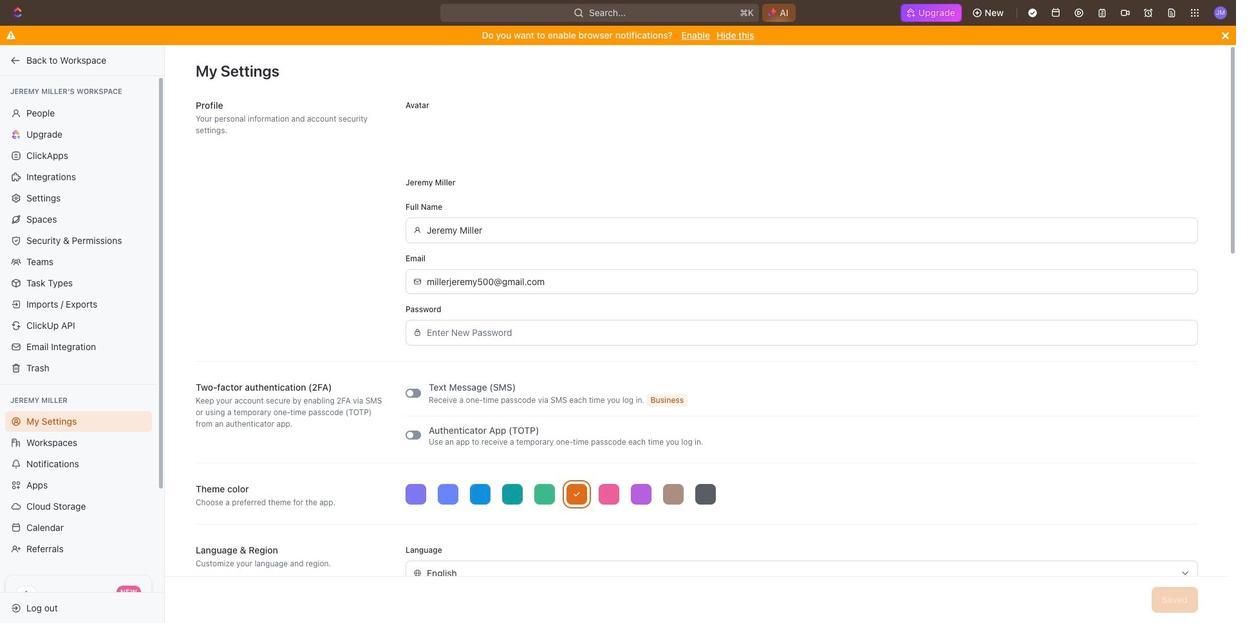 Task type: vqa. For each thing, say whether or not it's contained in the screenshot.
seventh option from the left
yes



Task type: describe. For each thing, give the bounding box(es) containing it.
Enter Email text field
[[427, 270, 1191, 294]]

Enter Username text field
[[427, 218, 1191, 243]]

4 option from the left
[[502, 484, 523, 505]]

Enter New Password text field
[[427, 321, 1191, 345]]

2 option from the left
[[438, 484, 459, 505]]



Task type: locate. For each thing, give the bounding box(es) containing it.
5 option from the left
[[535, 484, 555, 505]]

None text field
[[427, 561, 1176, 586]]

list box
[[406, 484, 1199, 505]]

8 option from the left
[[631, 484, 652, 505]]

9 option from the left
[[664, 484, 684, 505]]

option
[[406, 484, 426, 505], [438, 484, 459, 505], [470, 484, 491, 505], [502, 484, 523, 505], [535, 484, 555, 505], [567, 484, 587, 505], [599, 484, 620, 505], [631, 484, 652, 505], [664, 484, 684, 505], [696, 484, 716, 505]]

10 option from the left
[[696, 484, 716, 505]]

6 option from the left
[[567, 484, 587, 505]]

7 option from the left
[[599, 484, 620, 505]]

1 option from the left
[[406, 484, 426, 505]]

available on business plans or higher element
[[647, 394, 688, 407]]

3 option from the left
[[470, 484, 491, 505]]



